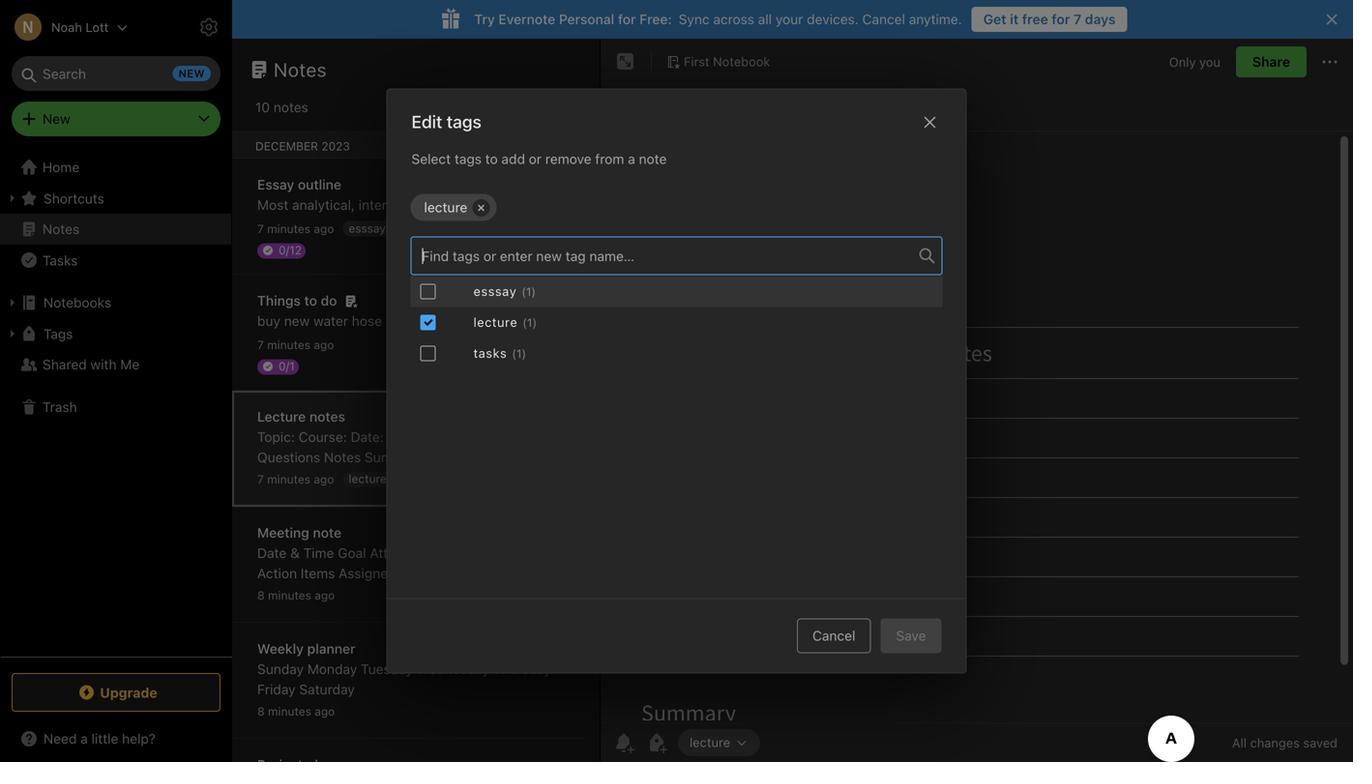 Task type: vqa. For each thing, say whether or not it's contained in the screenshot.
Me inside Date & Time Goal Attendees Me Agenda Notes Action Items Assignee Status Clean up meeting notes Send out meeting notes and action items
yes



Task type: locate. For each thing, give the bounding box(es) containing it.
esssay row
[[411, 276, 943, 307]]

0 horizontal spatial cancel
[[813, 628, 856, 644]]

this
[[810, 197, 837, 213]]

0/1
[[279, 359, 295, 373]]

new
[[43, 111, 70, 127]]

1 vertical spatial note
[[313, 525, 342, 541]]

1 horizontal spatial meeting
[[502, 565, 552, 581]]

( inside esssay ( 1 )
[[522, 285, 526, 298]]

expand note image
[[614, 50, 638, 74]]

most
[[1199, 197, 1230, 213]]

2 vertical spatial 1
[[516, 347, 522, 360]]

0 vertical spatial or
[[529, 151, 542, 167]]

1 vertical spatial or
[[438, 197, 450, 213]]

2 vertical spatial 7 minutes ago
[[257, 473, 334, 486]]

cancel right devices.
[[863, 11, 905, 27]]

7 minutes ago for things
[[257, 338, 334, 352]]

notes down status
[[410, 586, 445, 602]]

Note Editor text field
[[601, 132, 1353, 723]]

first notebook button
[[660, 48, 777, 75]]

&
[[290, 545, 300, 561]]

minutes down friday
[[268, 705, 311, 718]]

lecture button right the add tag image
[[678, 729, 760, 757]]

2 vertical spatial )
[[522, 347, 526, 360]]

( right the 'tasks'
[[512, 347, 516, 360]]

8
[[257, 589, 265, 602], [257, 705, 265, 718]]

to left add
[[485, 151, 498, 167]]

1 for esssay
[[526, 285, 531, 298]]

1 vertical spatial esssay
[[474, 284, 517, 298]]

1 vertical spatial tags
[[455, 151, 482, 167]]

cancel left save
[[813, 628, 856, 644]]

) for tasks
[[522, 347, 526, 360]]

2 7 minutes ago from the top
[[257, 338, 334, 352]]

for for 7
[[1052, 11, 1070, 27]]

7 minutes ago up 0/12
[[257, 222, 334, 236]]

minutes down questions
[[267, 473, 311, 486]]

professor/speaker:
[[388, 429, 506, 445]]

clean
[[443, 565, 478, 581]]

select tags to add or remove from a note element
[[387, 186, 966, 598]]

( for esssay
[[522, 285, 526, 298]]

notes down course:
[[324, 449, 361, 465]]

1 horizontal spatial esssay
[[474, 284, 517, 298]]

notes up tasks
[[43, 221, 80, 237]]

7
[[1074, 11, 1082, 27], [257, 222, 264, 236], [257, 338, 264, 352], [257, 473, 264, 486]]

meeting up items
[[502, 565, 552, 581]]

0 vertical spatial you
[[1200, 54, 1221, 69]]

date:
[[351, 429, 384, 445]]

row group
[[411, 276, 943, 369]]

try
[[475, 11, 495, 27]]

0 vertical spatial )
[[531, 285, 536, 298]]

1 horizontal spatial note
[[639, 151, 667, 167]]

2 vertical spatial to
[[304, 293, 317, 309]]

settings image
[[197, 15, 221, 39]]

for
[[618, 11, 636, 27], [1052, 11, 1070, 27], [1178, 197, 1195, 213]]

1 vertical spatial 1
[[527, 316, 533, 329]]

lecture button down select
[[411, 194, 497, 221]]

( for tasks
[[512, 347, 516, 360]]

esssay up lecture ( 1 ) in the left top of the page
[[474, 284, 517, 298]]

me up clean
[[437, 545, 457, 561]]

lecture notes
[[257, 409, 345, 425]]

meeting note
[[257, 525, 342, 541]]

0 vertical spatial esssay
[[349, 222, 386, 235]]

0 vertical spatial cancel
[[863, 11, 905, 27]]

saved
[[1304, 736, 1338, 750]]

save
[[896, 628, 926, 644]]

tuesday
[[361, 661, 413, 677]]

note up time
[[313, 525, 342, 541]]

ago down items
[[315, 589, 335, 602]]

thursday
[[493, 661, 551, 677]]

notebooks link
[[0, 287, 231, 318]]

to
[[485, 151, 498, 167], [603, 197, 616, 213], [304, 293, 317, 309]]

get it free for 7 days button
[[972, 7, 1128, 32]]

( inside lecture ( 1 )
[[523, 316, 527, 329]]

questions
[[257, 449, 320, 465]]

you right help
[[977, 197, 1000, 213]]

notes inside notes link
[[43, 221, 80, 237]]

lecture button
[[411, 194, 497, 221], [678, 729, 760, 757]]

with
[[90, 356, 117, 372]]

tags
[[44, 326, 73, 342]]

notes up course:
[[309, 409, 345, 425]]

0 vertical spatial meeting
[[502, 565, 552, 581]]

1 vertical spatial (
[[523, 316, 527, 329]]

notes link
[[0, 214, 231, 245]]

1 vertical spatial lecture button
[[678, 729, 760, 757]]

7 down questions
[[257, 473, 264, 486]]

1
[[526, 285, 531, 298], [527, 316, 533, 329], [516, 347, 522, 360]]

1 down esssay ( 1 )
[[527, 316, 533, 329]]

try evernote personal for free: sync across all your devices. cancel anytime.
[[475, 11, 962, 27]]

for inside get it free for 7 days button
[[1052, 11, 1070, 27]]

1 horizontal spatial for
[[1052, 11, 1070, 27]]

0 vertical spatial 7 minutes ago
[[257, 222, 334, 236]]

trash link
[[0, 392, 231, 423]]

lecture right the add tag image
[[690, 735, 730, 750]]

esssay down interpretive,
[[349, 222, 386, 235]]

expand notebooks image
[[5, 295, 20, 311]]

esssay inside row
[[474, 284, 517, 298]]

( down esssay ( 1 )
[[523, 316, 527, 329]]

7 minutes ago
[[257, 222, 334, 236], [257, 338, 334, 352], [257, 473, 334, 486]]

1 inside esssay ( 1 )
[[526, 285, 531, 298]]

for left the free:
[[618, 11, 636, 27]]

evernote
[[499, 11, 556, 27]]

Search text field
[[25, 56, 207, 91]]

or right add
[[529, 151, 542, 167]]

1 horizontal spatial lecture button
[[678, 729, 760, 757]]

ago down questions
[[314, 473, 334, 486]]

buy
[[257, 313, 280, 329]]

0 vertical spatial lecture button
[[411, 194, 497, 221]]

0 horizontal spatial lecture button
[[411, 194, 497, 221]]

)
[[531, 285, 536, 298], [533, 316, 537, 329], [522, 347, 526, 360]]

1 inside tasks ( 1 )
[[516, 347, 522, 360]]

tags right edit
[[447, 111, 482, 132]]

days
[[1085, 11, 1116, 27]]

or left persuasive
[[438, 197, 450, 213]]

for left most
[[1178, 197, 1195, 213]]

esssay for esssay ( 1 )
[[474, 284, 517, 298]]

0 horizontal spatial for
[[618, 11, 636, 27]]

esssay for esssay
[[349, 222, 386, 235]]

) inside lecture ( 1 )
[[533, 316, 537, 329]]

1 vertical spatial )
[[533, 316, 537, 329]]

1 vertical spatial meeting
[[356, 586, 406, 602]]

1 vertical spatial me
[[437, 545, 457, 561]]

0 vertical spatial tags
[[447, 111, 482, 132]]

7 minutes ago up 0/1
[[257, 338, 334, 352]]

2 horizontal spatial to
[[603, 197, 616, 213]]

hose
[[352, 313, 382, 329]]

0 vertical spatial 8
[[257, 589, 265, 602]]

upgrade button
[[12, 673, 221, 712]]

ago down saturday
[[315, 705, 335, 718]]

for right free
[[1052, 11, 1070, 27]]

0 vertical spatial me
[[120, 356, 140, 372]]

7 minutes ago down questions
[[257, 473, 334, 486]]

1 right the 'tasks'
[[516, 347, 522, 360]]

0 vertical spatial (
[[522, 285, 526, 298]]

tags right select
[[455, 151, 482, 167]]

tree
[[0, 152, 232, 656]]

weekly planner sunday monday tuesday wednesday thursday friday saturday 8 minutes ago
[[257, 641, 551, 718]]

0 vertical spatial note
[[639, 151, 667, 167]]

devices.
[[807, 11, 859, 27]]

up
[[482, 565, 498, 581]]

agenda
[[460, 545, 508, 561]]

notes up items
[[511, 545, 548, 561]]

) inside esssay ( 1 )
[[531, 285, 536, 298]]

notes inside date & time goal attendees me agenda notes action items assignee status clean up meeting notes send out meeting notes and action items
[[511, 545, 548, 561]]

7 left days
[[1074, 11, 1082, 27]]

( inside tasks ( 1 )
[[512, 347, 516, 360]]

tasks ( 1 )
[[474, 346, 526, 360]]

0 horizontal spatial or
[[438, 197, 450, 213]]

summary
[[365, 449, 424, 465]]

( up lecture ( 1 ) in the left top of the page
[[522, 285, 526, 298]]

friday
[[257, 682, 296, 698]]

get it free for 7 days
[[984, 11, 1116, 27]]

items
[[301, 565, 335, 581]]

lecture up tasks ( 1 )
[[474, 315, 518, 329]]

...
[[1233, 197, 1245, 213]]

close image
[[919, 111, 942, 134]]

(
[[522, 285, 526, 298], [523, 316, 527, 329], [512, 347, 516, 360]]

0 horizontal spatial me
[[120, 356, 140, 372]]

) right the 'tasks'
[[522, 347, 526, 360]]

1 vertical spatial 7 minutes ago
[[257, 338, 334, 352]]

8 down action
[[257, 589, 265, 602]]

select
[[412, 151, 451, 167]]

home
[[43, 159, 80, 175]]

ago
[[314, 222, 334, 236], [314, 338, 334, 352], [314, 473, 334, 486], [315, 589, 335, 602], [315, 705, 335, 718]]

to left do
[[304, 293, 317, 309]]

1 horizontal spatial you
[[1200, 54, 1221, 69]]

notes
[[274, 99, 308, 115], [309, 409, 345, 425], [257, 586, 292, 602], [410, 586, 445, 602]]

row group containing esssay
[[411, 276, 943, 369]]

2 8 from the top
[[257, 705, 265, 718]]

a
[[628, 151, 635, 167]]

Select3027 checkbox
[[420, 346, 436, 361]]

meeting down assignee
[[356, 586, 406, 602]]

free
[[1022, 11, 1048, 27]]

you right only
[[1200, 54, 1221, 69]]

8 down friday
[[257, 705, 265, 718]]

) up lecture ( 1 ) in the left top of the page
[[531, 285, 536, 298]]

tend
[[571, 197, 599, 213]]

( for lecture
[[523, 316, 527, 329]]

) inside tasks ( 1 )
[[522, 347, 526, 360]]

None search field
[[25, 56, 207, 91]]

0 vertical spatial 1
[[526, 285, 531, 298]]

1 inside lecture ( 1 )
[[527, 316, 533, 329]]

to right tend
[[603, 197, 616, 213]]

0 horizontal spatial you
[[977, 197, 1000, 213]]

lecture inside note window element
[[690, 735, 730, 750]]

cancel button
[[797, 619, 871, 653]]

sunday
[[257, 661, 304, 677]]

3 7 minutes ago from the top
[[257, 473, 334, 486]]

row group inside select tags to add or remove from a note element
[[411, 276, 943, 369]]

1 horizontal spatial me
[[437, 545, 457, 561]]

10 notes
[[255, 99, 308, 115]]

1 vertical spatial 8
[[257, 705, 265, 718]]

select tags to add or remove from a note
[[412, 151, 667, 167]]

notes
[[274, 58, 327, 81], [43, 221, 80, 237], [324, 449, 361, 465], [511, 545, 548, 561]]

me right with
[[120, 356, 140, 372]]

2 vertical spatial (
[[512, 347, 516, 360]]

1 vertical spatial cancel
[[813, 628, 856, 644]]

anytime.
[[909, 11, 962, 27]]

1 horizontal spatial to
[[485, 151, 498, 167]]

notes inside topic: course: date: professor/speaker: questions notes summary
[[324, 449, 361, 465]]

1 up lecture ( 1 ) in the left top of the page
[[526, 285, 531, 298]]

out
[[331, 586, 352, 602]]

0 horizontal spatial esssay
[[349, 222, 386, 235]]

note right a at the top of the page
[[639, 151, 667, 167]]

) down esssay ( 1 )
[[533, 316, 537, 329]]

0 horizontal spatial meeting
[[356, 586, 406, 602]]

ago down analytical,
[[314, 222, 334, 236]]

1 horizontal spatial cancel
[[863, 11, 905, 27]]

cancel
[[863, 11, 905, 27], [813, 628, 856, 644]]



Task type: describe. For each thing, give the bounding box(es) containing it.
lecture button inside select tags to add or remove from a note element
[[411, 194, 497, 221]]

shortcuts button
[[0, 183, 231, 214]]

the
[[660, 197, 680, 213]]

lecture row
[[411, 307, 943, 338]]

) for esssay
[[531, 285, 536, 298]]

essays
[[525, 197, 567, 213]]

notes down action
[[257, 586, 292, 602]]

persuasive
[[454, 197, 521, 213]]

across
[[713, 11, 755, 27]]

esssay ( 1 )
[[474, 284, 536, 298]]

1 vertical spatial to
[[603, 197, 616, 213]]

from
[[595, 151, 624, 167]]

planner
[[307, 641, 356, 657]]

meeting
[[257, 525, 309, 541]]

send
[[296, 586, 328, 602]]

edit tags
[[412, 111, 482, 132]]

things to do
[[257, 293, 337, 309]]

items
[[517, 586, 551, 602]]

only
[[1169, 54, 1196, 69]]

) for lecture
[[533, 316, 537, 329]]

lecture ( 1 )
[[474, 315, 537, 329]]

1 for tasks
[[516, 347, 522, 360]]

your
[[776, 11, 803, 27]]

tree containing home
[[0, 152, 232, 656]]

0/12
[[279, 243, 302, 257]]

new
[[284, 313, 310, 329]]

changes
[[1250, 736, 1300, 750]]

sync
[[679, 11, 710, 27]]

save button
[[881, 619, 942, 653]]

add tag image
[[645, 731, 668, 755]]

structure
[[840, 197, 897, 213]]

Select3025 checkbox
[[420, 284, 436, 299]]

and
[[448, 586, 472, 602]]

free:
[[640, 11, 672, 27]]

outline
[[298, 177, 341, 193]]

most analytical, interpretive, or persuasive essays tend to follow the same basic pattern. this structure should help you formulate effective outlines for most ...
[[257, 197, 1245, 213]]

interpretive,
[[359, 197, 434, 213]]

you inside note window element
[[1200, 54, 1221, 69]]

Find tags or enter new tag name… text field
[[412, 243, 920, 269]]

upgrade
[[100, 685, 157, 701]]

1 8 from the top
[[257, 589, 265, 602]]

time
[[303, 545, 334, 561]]

minutes down action
[[268, 589, 311, 602]]

2 horizontal spatial for
[[1178, 197, 1195, 213]]

tags for edit
[[447, 111, 482, 132]]

for for free:
[[618, 11, 636, 27]]

should
[[901, 197, 943, 213]]

me inside shared with me link
[[120, 356, 140, 372]]

minutes up 0/12
[[267, 222, 311, 236]]

lecture down select
[[424, 199, 468, 215]]

tags button
[[0, 318, 231, 349]]

share
[[1253, 54, 1291, 70]]

formulate
[[1003, 197, 1063, 213]]

action
[[257, 565, 297, 581]]

remove
[[545, 151, 592, 167]]

Select3026 checkbox
[[420, 315, 436, 330]]

essay outline
[[257, 177, 341, 193]]

ago inside weekly planner sunday monday tuesday wednesday thursday friday saturday 8 minutes ago
[[315, 705, 335, 718]]

weekly
[[257, 641, 304, 657]]

status
[[399, 565, 439, 581]]

shared
[[43, 356, 87, 372]]

lecture inside row
[[474, 315, 518, 329]]

share button
[[1236, 46, 1307, 77]]

new button
[[12, 102, 221, 136]]

essay
[[257, 177, 294, 193]]

7 down buy
[[257, 338, 264, 352]]

trash
[[43, 399, 77, 415]]

help
[[946, 197, 973, 213]]

topic: course: date: professor/speaker: questions notes summary
[[257, 429, 506, 465]]

minutes inside weekly planner sunday monday tuesday wednesday thursday friday saturday 8 minutes ago
[[268, 705, 311, 718]]

lecture down summary
[[349, 472, 387, 486]]

tasks
[[43, 252, 78, 268]]

most
[[257, 197, 289, 213]]

1 7 minutes ago from the top
[[257, 222, 334, 236]]

water
[[313, 313, 348, 329]]

7 minutes ago for lecture
[[257, 473, 334, 486]]

minutes up 0/1
[[267, 338, 311, 352]]

cancel inside cancel button
[[813, 628, 856, 644]]

goal
[[338, 545, 366, 561]]

0 vertical spatial to
[[485, 151, 498, 167]]

1 horizontal spatial or
[[529, 151, 542, 167]]

add
[[502, 151, 525, 167]]

0 horizontal spatial to
[[304, 293, 317, 309]]

effective
[[1067, 197, 1121, 213]]

1 for lecture
[[527, 316, 533, 329]]

shortcuts
[[44, 190, 104, 206]]

it
[[1010, 11, 1019, 27]]

notes up 10 notes
[[274, 58, 327, 81]]

me inside date & time goal attendees me agenda notes action items assignee status clean up meeting notes send out meeting notes and action items
[[437, 545, 457, 561]]

8 minutes ago
[[257, 589, 335, 602]]

action
[[475, 586, 514, 602]]

tags for select
[[455, 151, 482, 167]]

topic:
[[257, 429, 295, 445]]

get
[[984, 11, 1007, 27]]

first notebook
[[684, 54, 770, 69]]

1 vertical spatial you
[[977, 197, 1000, 213]]

notes right the 10
[[274, 99, 308, 115]]

attendees
[[370, 545, 434, 561]]

7 down most at the top
[[257, 222, 264, 236]]

course:
[[299, 429, 347, 445]]

ago down buy new water hose
[[314, 338, 334, 352]]

wednesday
[[417, 661, 490, 677]]

expand tags image
[[5, 326, 20, 341]]

tasks button
[[0, 245, 231, 276]]

8 inside weekly planner sunday monday tuesday wednesday thursday friday saturday 8 minutes ago
[[257, 705, 265, 718]]

shared with me
[[43, 356, 140, 372]]

add a reminder image
[[612, 731, 636, 755]]

tasks
[[474, 346, 507, 360]]

first
[[684, 54, 710, 69]]

outlines
[[1125, 197, 1174, 213]]

date
[[257, 545, 287, 561]]

do
[[321, 293, 337, 309]]

analytical,
[[292, 197, 355, 213]]

tasks row
[[411, 338, 943, 369]]

0 horizontal spatial note
[[313, 525, 342, 541]]

basic
[[721, 197, 754, 213]]

date & time goal attendees me agenda notes action items assignee status clean up meeting notes send out meeting notes and action items
[[257, 545, 552, 602]]

same
[[683, 197, 717, 213]]

7 inside button
[[1074, 11, 1082, 27]]

note window element
[[601, 39, 1353, 762]]



